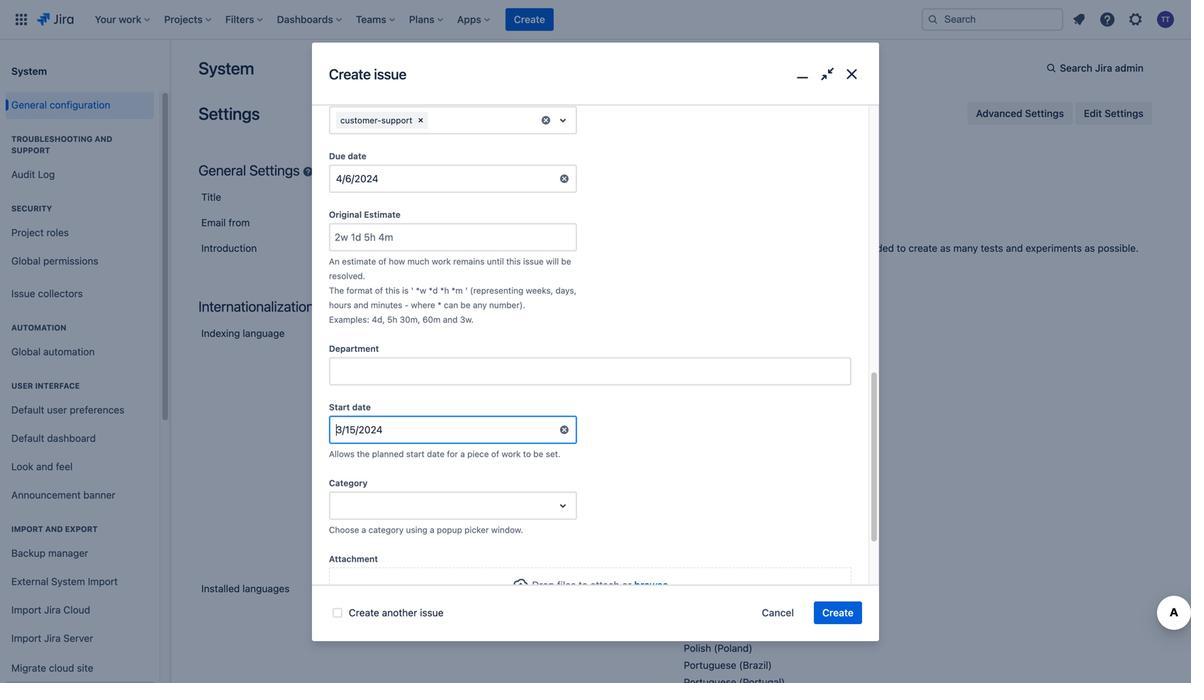Task type: describe. For each thing, give the bounding box(es) containing it.
migrate cloud site link
[[6, 653, 154, 683]]

jira for board
[[706, 242, 723, 254]]

primary element
[[9, 0, 911, 39]]

cloud
[[49, 662, 74, 674]]

automation
[[43, 346, 95, 358]]

1 ' from the left
[[411, 285, 414, 295]]

create button inside primary element
[[506, 8, 554, 31]]

permissions
[[43, 255, 98, 267]]

picker
[[465, 525, 489, 535]]

import for import and export
[[11, 525, 43, 534]]

original
[[329, 209, 362, 219]]

the
[[357, 449, 370, 459]]

general
[[11, 99, 47, 111]]

format
[[347, 285, 373, 295]]

Due date text field
[[336, 171, 339, 186]]

default user preferences
[[11, 404, 124, 416]]

introduction
[[201, 242, 257, 254]]

manager
[[48, 547, 88, 559]]

cancel
[[762, 607, 794, 618]]

this jira board is an agressive board intended to create as many tests and experiments as possible.
[[684, 242, 1139, 254]]

can
[[444, 300, 458, 310]]

default for default user preferences
[[11, 404, 44, 416]]

settings for edit settings
[[1105, 107, 1144, 119]]

user interface
[[11, 381, 80, 390]]

korean (south korea)
[[684, 608, 782, 620]]

settings for advanced settings
[[1025, 107, 1064, 119]]

advanced settings link
[[968, 102, 1073, 125]]

popup
[[437, 525, 462, 535]]

import down "backup manager" link
[[88, 576, 118, 587]]

3/15/2024
[[336, 424, 383, 436]]

2 vertical spatial of
[[491, 449, 499, 459]]

portuguese
[[684, 659, 737, 671]]

resolved.
[[329, 271, 365, 281]]

using
[[406, 525, 428, 535]]

search jira admin
[[1060, 62, 1144, 74]]

Department text field
[[331, 359, 850, 384]]

import jira cloud
[[11, 604, 90, 616]]

indexing language
[[201, 327, 285, 339]]

chinese
[[684, 353, 721, 365]]

Start date text field
[[336, 423, 339, 437]]

user interface heading
[[6, 380, 154, 392]]

*m
[[452, 285, 463, 295]]

interface
[[35, 381, 80, 390]]

import and export
[[11, 525, 98, 534]]

Original Estimate text field
[[331, 224, 576, 250]]

this
[[684, 242, 703, 254]]

number).
[[489, 300, 525, 310]]

security group
[[6, 189, 154, 279]]

2 board from the left
[[825, 242, 851, 254]]

due date
[[329, 151, 367, 161]]

*h
[[440, 285, 449, 295]]

Search field
[[922, 8, 1064, 31]]

clear image
[[415, 114, 427, 126]]

external system import link
[[6, 567, 154, 596]]

drop
[[532, 579, 555, 591]]

korea)
[[752, 608, 782, 620]]

announcement
[[11, 489, 81, 501]]

announcement banner
[[11, 489, 115, 501]]

italian
[[684, 574, 711, 586]]

import and export heading
[[6, 523, 154, 535]]

edit settings
[[1084, 107, 1144, 119]]

*
[[438, 300, 442, 310]]

audit
[[11, 169, 35, 180]]

1 horizontal spatial a
[[430, 525, 435, 535]]

title
[[201, 191, 221, 203]]

estimate
[[364, 209, 401, 219]]

polish
[[684, 642, 711, 654]]

troubleshooting and support
[[11, 134, 112, 155]]

default dashboard
[[11, 432, 96, 444]]

import for import jira server
[[11, 632, 41, 644]]

(iceland)
[[728, 557, 768, 569]]

be for issue
[[561, 256, 571, 266]]

email
[[201, 217, 226, 228]]

window.
[[491, 525, 523, 535]]

30m,
[[400, 315, 420, 324]]

1 horizontal spatial create button
[[814, 601, 862, 624]]

global permissions
[[11, 255, 98, 267]]

edit
[[1084, 107, 1102, 119]]

import jira server link
[[6, 624, 154, 653]]

migrate cloud site
[[11, 662, 93, 674]]

hours
[[329, 300, 352, 310]]

project
[[11, 227, 44, 238]]

customer-
[[340, 115, 382, 125]]

and down format
[[354, 300, 369, 310]]

advanced settings
[[976, 107, 1064, 119]]

1 board from the left
[[725, 242, 752, 254]]

cloud
[[63, 604, 90, 616]]

announcement banner link
[[6, 481, 154, 509]]

allows the planned start date for a piece of work to be set.
[[329, 449, 561, 459]]

feel
[[56, 461, 73, 472]]

system for the troubleshooting and support heading at the top left of the page
[[11, 65, 47, 77]]

search
[[1060, 62, 1093, 74]]

60m
[[423, 315, 441, 324]]

issue
[[11, 288, 35, 299]]

troubleshooting and support group
[[6, 119, 154, 193]]

look and feel link
[[6, 453, 154, 481]]

backup manager link
[[6, 539, 154, 567]]

admin
[[1115, 62, 1144, 74]]

preferences
[[70, 404, 124, 416]]

look and feel
[[11, 461, 73, 472]]

site
[[77, 662, 93, 674]]

global for global automation
[[11, 346, 41, 358]]

and inside troubleshooting and support
[[95, 134, 112, 144]]

and right 'tests'
[[1006, 242, 1023, 254]]

and inside 'user interface' 'group'
[[36, 461, 53, 472]]

clear image for 3/15/2024
[[559, 424, 570, 436]]

1 vertical spatial to
[[523, 449, 531, 459]]

1 horizontal spatial issue
[[420, 607, 444, 618]]

original estimate
[[329, 209, 401, 219]]

examples:
[[329, 315, 370, 324]]

0 vertical spatial is
[[755, 242, 762, 254]]

attachment
[[329, 554, 378, 564]]

(italy)
[[714, 574, 740, 586]]

much
[[408, 256, 430, 266]]

0 horizontal spatial a
[[362, 525, 366, 535]]

configuration
[[50, 99, 110, 111]]

2 vertical spatial to
[[579, 579, 588, 591]]

user
[[47, 404, 67, 416]]

and down can
[[443, 315, 458, 324]]

backup
[[11, 547, 46, 559]]

0 vertical spatial to
[[897, 242, 906, 254]]

icelandic (iceland) italian (italy)
[[684, 557, 768, 586]]

1 vertical spatial be
[[461, 300, 471, 310]]

search jira admin image
[[1046, 62, 1057, 74]]

troubleshooting and support heading
[[6, 133, 154, 156]]

an
[[329, 256, 340, 266]]

dashboard
[[47, 432, 96, 444]]

for
[[447, 449, 458, 459]]

2 ' from the left
[[465, 285, 468, 295]]

be for work
[[534, 449, 544, 459]]

audit log
[[11, 169, 55, 180]]

0 vertical spatial of
[[379, 256, 387, 266]]

date for 3/15/2024
[[352, 402, 371, 412]]



Task type: vqa. For each thing, say whether or not it's contained in the screenshot.
AN ESTIMATE OF HOW MUCH WORK REMAINS UNTIL THIS ISSUE WILL BE RESOLVED. THE FORMAT OF THIS IS ' *W *D *H *M ' (REPRESENTING WEEKS, DAYS, HOURS AND MINUTES - WHERE * CAN BE ANY NUMBER). EXAMPLES: 4D, 5H 30M, 60M AND 3W.
yes



Task type: locate. For each thing, give the bounding box(es) containing it.
2 horizontal spatial system
[[199, 58, 254, 78]]

1 horizontal spatial settings
[[1025, 107, 1064, 119]]

until
[[487, 256, 504, 266]]

2 vertical spatial date
[[427, 449, 445, 459]]

4/6/2024
[[336, 173, 379, 184]]

clear image
[[540, 114, 552, 126], [559, 173, 570, 184], [559, 424, 570, 436]]

settings inside "link"
[[1105, 107, 1144, 119]]

date right due
[[348, 151, 367, 161]]

0 vertical spatial global
[[11, 255, 41, 267]]

1 horizontal spatial is
[[755, 242, 762, 254]]

security heading
[[6, 203, 154, 214]]

days,
[[556, 285, 577, 295]]

default for default dashboard
[[11, 432, 44, 444]]

due
[[329, 151, 346, 161]]

browse button
[[634, 578, 669, 592]]

date right start
[[352, 402, 371, 412]]

this right until
[[506, 256, 521, 266]]

jira right "this"
[[706, 242, 723, 254]]

be
[[561, 256, 571, 266], [461, 300, 471, 310], [534, 449, 544, 459]]

jira for cloud
[[44, 604, 61, 616]]

create issue
[[329, 66, 407, 82]]

is up -
[[402, 285, 409, 295]]

or
[[622, 579, 632, 591]]

' right *m at the left top of page
[[465, 285, 468, 295]]

global automation
[[11, 346, 95, 358]]

global automation link
[[6, 338, 154, 366]]

2 default from the top
[[11, 432, 44, 444]]

4d,
[[372, 315, 385, 324]]

scrollable content region
[[312, 90, 879, 603]]

0 horizontal spatial be
[[461, 300, 471, 310]]

2 horizontal spatial issue
[[523, 256, 544, 266]]

0 horizontal spatial is
[[402, 285, 409, 295]]

1 horizontal spatial to
[[579, 579, 588, 591]]

1 vertical spatial is
[[402, 285, 409, 295]]

0 vertical spatial date
[[348, 151, 367, 161]]

global down automation
[[11, 346, 41, 358]]

5h
[[387, 315, 398, 324]]

1 vertical spatial this
[[385, 285, 400, 295]]

0 horizontal spatial system
[[11, 65, 47, 77]]

and up backup manager
[[45, 525, 63, 534]]

work right piece
[[502, 449, 521, 459]]

global for global permissions
[[11, 255, 41, 267]]

2 vertical spatial clear image
[[559, 424, 570, 436]]

jira
[[1096, 62, 1113, 74], [706, 242, 723, 254], [44, 604, 61, 616], [44, 632, 61, 644]]

2 horizontal spatial to
[[897, 242, 906, 254]]

minimize image
[[793, 64, 813, 84]]

1 horizontal spatial system
[[51, 576, 85, 587]]

2 horizontal spatial be
[[561, 256, 571, 266]]

0 vertical spatial create button
[[506, 8, 554, 31]]

1 vertical spatial date
[[352, 402, 371, 412]]

choose a category using a popup picker window.
[[329, 525, 523, 535]]

work inside an estimate of how much work remains until this issue will be resolved. the format of this is ' *w *d *h *m ' (representing weeks, days, hours and minutes - where * can be any number). examples: 4d, 5h 30m, 60m and 3w.
[[432, 256, 451, 266]]

1 vertical spatial global
[[11, 346, 41, 358]]

jira for server
[[44, 632, 61, 644]]

troubleshooting
[[11, 134, 93, 144]]

remains
[[453, 256, 485, 266]]

look
[[11, 461, 33, 472]]

language
[[243, 327, 285, 339]]

tests
[[981, 242, 1004, 254]]

chinese (china)
[[684, 353, 757, 365]]

another
[[382, 607, 417, 618]]

email from
[[201, 217, 250, 228]]

import jira server
[[11, 632, 93, 644]]

get online help about global settings image
[[303, 163, 314, 174]]

(south
[[719, 608, 749, 620]]

2 global from the top
[[11, 346, 41, 358]]

as left the possible.
[[1085, 242, 1096, 254]]

of up minutes
[[375, 285, 383, 295]]

is inside an estimate of how much work remains until this issue will be resolved. the format of this is ' *w *d *h *m ' (representing weeks, days, hours and minutes - where * can be any number). examples: 4d, 5h 30m, 60m and 3w.
[[402, 285, 409, 295]]

a right using
[[430, 525, 435, 535]]

upload image
[[512, 577, 529, 594]]

(brazil)
[[739, 659, 772, 671]]

issue right another
[[420, 607, 444, 618]]

1 horizontal spatial as
[[1085, 242, 1096, 254]]

piece
[[467, 449, 489, 459]]

1 global from the top
[[11, 255, 41, 267]]

and left feel
[[36, 461, 53, 472]]

date left 'for'
[[427, 449, 445, 459]]

project roles link
[[6, 218, 154, 247]]

jira for admin
[[1096, 62, 1113, 74]]

1 open image from the top
[[555, 112, 572, 129]]

issue
[[374, 66, 407, 82], [523, 256, 544, 266], [420, 607, 444, 618]]

2 horizontal spatial settings
[[1105, 107, 1144, 119]]

2 vertical spatial be
[[534, 449, 544, 459]]

be left set.
[[534, 449, 544, 459]]

be left any
[[461, 300, 471, 310]]

create banner
[[0, 0, 1192, 40]]

and down the configuration
[[95, 134, 112, 144]]

jira left cloud
[[44, 604, 61, 616]]

0 vertical spatial issue
[[374, 66, 407, 82]]

0 horizontal spatial as
[[941, 242, 951, 254]]

(china)
[[724, 353, 757, 365]]

0 horizontal spatial settings
[[199, 104, 260, 123]]

0 horizontal spatial this
[[385, 285, 400, 295]]

(poland)
[[714, 642, 753, 654]]

minutes
[[371, 300, 402, 310]]

and
[[95, 134, 112, 144], [1006, 242, 1023, 254], [354, 300, 369, 310], [443, 315, 458, 324], [36, 461, 53, 472], [45, 525, 63, 534]]

*d
[[429, 285, 438, 295]]

1 horizontal spatial '
[[465, 285, 468, 295]]

0 horizontal spatial '
[[411, 285, 414, 295]]

date
[[348, 151, 367, 161], [352, 402, 371, 412], [427, 449, 445, 459]]

create another issue
[[349, 607, 444, 618]]

is left an
[[755, 242, 762, 254]]

-
[[405, 300, 409, 310]]

system inside the import and export group
[[51, 576, 85, 587]]

banner
[[83, 489, 115, 501]]

1 vertical spatial open image
[[555, 497, 572, 514]]

1 horizontal spatial be
[[534, 449, 544, 459]]

0 horizontal spatial to
[[523, 449, 531, 459]]

date for 4/6/2024
[[348, 151, 367, 161]]

jira inside button
[[1096, 62, 1113, 74]]

issue inside an estimate of how much work remains until this issue will be resolved. the format of this is ' *w *d *h *m ' (representing weeks, days, hours and minutes - where * can be any number). examples: 4d, 5h 30m, 60m and 3w.
[[523, 256, 544, 266]]

work right the much
[[432, 256, 451, 266]]

group
[[968, 102, 1153, 125]]

board left an
[[725, 242, 752, 254]]

global down project
[[11, 255, 41, 267]]

1 vertical spatial of
[[375, 285, 383, 295]]

exit full screen image
[[817, 64, 838, 84]]

jira left "admin"
[[1096, 62, 1113, 74]]

issue collectors
[[11, 288, 83, 299]]

be right will
[[561, 256, 571, 266]]

planned
[[372, 449, 404, 459]]

issue up support
[[374, 66, 407, 82]]

1 vertical spatial issue
[[523, 256, 544, 266]]

start
[[329, 402, 350, 412]]

0 horizontal spatial issue
[[374, 66, 407, 82]]

support
[[11, 146, 50, 155]]

jira image
[[37, 11, 74, 28], [37, 11, 74, 28]]

open image
[[555, 112, 572, 129], [555, 497, 572, 514]]

1 vertical spatial work
[[502, 449, 521, 459]]

default up "look"
[[11, 432, 44, 444]]

of right piece
[[491, 449, 499, 459]]

to left create
[[897, 242, 906, 254]]

import down external in the bottom of the page
[[11, 604, 41, 616]]

to right files
[[579, 579, 588, 591]]

issue left will
[[523, 256, 544, 266]]

automation heading
[[6, 322, 154, 333]]

a right 'for'
[[460, 449, 465, 459]]

1 horizontal spatial this
[[506, 256, 521, 266]]

the
[[329, 285, 344, 295]]

1 default from the top
[[11, 404, 44, 416]]

'
[[411, 285, 414, 295], [465, 285, 468, 295]]

1 vertical spatial create button
[[814, 601, 862, 624]]

2 open image from the top
[[555, 497, 572, 514]]

board left intended
[[825, 242, 851, 254]]

global inside global permissions link
[[11, 255, 41, 267]]

estimate
[[342, 256, 376, 266]]

0 horizontal spatial board
[[725, 242, 752, 254]]

project roles
[[11, 227, 69, 238]]

backup manager
[[11, 547, 88, 559]]

a right choose
[[362, 525, 366, 535]]

2 horizontal spatial a
[[460, 449, 465, 459]]

import for import jira cloud
[[11, 604, 41, 616]]

start date
[[329, 402, 371, 412]]

to left set.
[[523, 449, 531, 459]]

0 horizontal spatial work
[[432, 256, 451, 266]]

any
[[473, 300, 487, 310]]

2 as from the left
[[1085, 242, 1096, 254]]

clear image for 4/6/2024
[[559, 173, 570, 184]]

automation
[[11, 323, 66, 332]]

create inside primary element
[[514, 13, 545, 25]]

general configuration link
[[6, 91, 154, 119]]

audit log link
[[6, 160, 154, 189]]

1 vertical spatial default
[[11, 432, 44, 444]]

group containing advanced settings
[[968, 102, 1153, 125]]

1 horizontal spatial work
[[502, 449, 521, 459]]

settings inside 'link'
[[1025, 107, 1064, 119]]

0 horizontal spatial create button
[[506, 8, 554, 31]]

allows
[[329, 449, 355, 459]]

create issue dialog
[[312, 43, 879, 641]]

of left "how"
[[379, 256, 387, 266]]

default down user
[[11, 404, 44, 416]]

' left *w
[[411, 285, 414, 295]]

from
[[229, 217, 250, 228]]

2 vertical spatial issue
[[420, 607, 444, 618]]

edit settings link
[[1076, 102, 1153, 125]]

as left many
[[941, 242, 951, 254]]

user interface group
[[6, 366, 154, 514]]

how
[[389, 256, 405, 266]]

import inside heading
[[11, 525, 43, 534]]

0 vertical spatial this
[[506, 256, 521, 266]]

drop files to attach or browse
[[532, 579, 669, 591]]

this up minutes
[[385, 285, 400, 295]]

set.
[[546, 449, 561, 459]]

import up backup
[[11, 525, 43, 534]]

0 vertical spatial be
[[561, 256, 571, 266]]

*w
[[416, 285, 427, 295]]

global inside global automation link
[[11, 346, 41, 358]]

1 horizontal spatial board
[[825, 242, 851, 254]]

discard & close image
[[842, 64, 862, 84]]

0 vertical spatial open image
[[555, 112, 572, 129]]

default
[[11, 404, 44, 416], [11, 432, 44, 444]]

this
[[506, 256, 521, 266], [385, 285, 400, 295]]

0 vertical spatial clear image
[[540, 114, 552, 126]]

import and export group
[[6, 509, 154, 683]]

automation group
[[6, 308, 154, 370]]

customer-support
[[340, 115, 413, 125]]

browse
[[634, 579, 669, 591]]

default user preferences link
[[6, 396, 154, 424]]

1 vertical spatial clear image
[[559, 173, 570, 184]]

search jira admin button
[[1040, 57, 1153, 79]]

0 vertical spatial default
[[11, 404, 44, 416]]

jira left server
[[44, 632, 61, 644]]

0 vertical spatial work
[[432, 256, 451, 266]]

board
[[725, 242, 752, 254], [825, 242, 851, 254]]

import up migrate
[[11, 632, 41, 644]]

1 as from the left
[[941, 242, 951, 254]]

to
[[897, 242, 906, 254], [523, 449, 531, 459], [579, 579, 588, 591]]

system for group containing advanced settings
[[199, 58, 254, 78]]

a
[[460, 449, 465, 459], [362, 525, 366, 535], [430, 525, 435, 535]]

of
[[379, 256, 387, 266], [375, 285, 383, 295], [491, 449, 499, 459]]

settings
[[199, 104, 260, 123], [1025, 107, 1064, 119], [1105, 107, 1144, 119]]

global permissions link
[[6, 247, 154, 275]]

search image
[[928, 14, 939, 25]]



